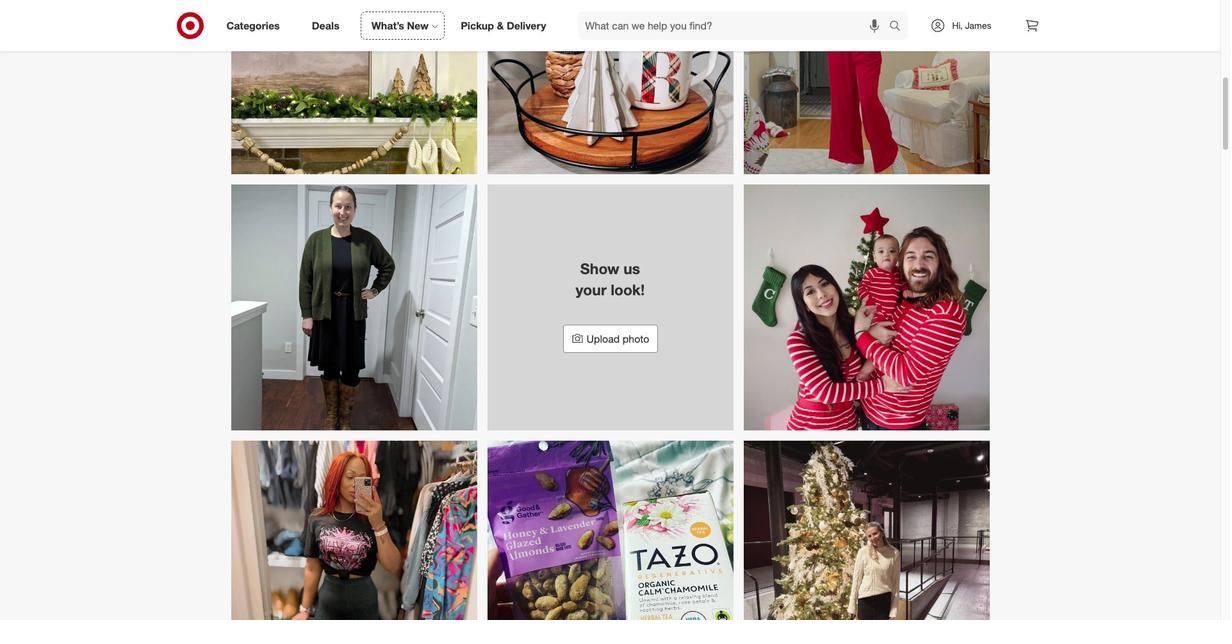 Task type: locate. For each thing, give the bounding box(es) containing it.
what's new
[[372, 19, 429, 32]]

upload
[[587, 333, 620, 345]]

photo
[[623, 333, 650, 345]]

user image by @cute_little_things_nc image
[[487, 0, 734, 174]]

what's
[[372, 19, 404, 32]]

us
[[624, 260, 640, 277]]

pickup & delivery
[[461, 19, 546, 32]]

&
[[497, 19, 504, 32]]

your
[[576, 281, 607, 299]]

user image by @at.home.with.hilary image
[[231, 0, 477, 174]]

user image by @oh.just.ree image
[[231, 441, 477, 620]]

new
[[407, 19, 429, 32]]

look!
[[611, 281, 645, 299]]

search
[[884, 20, 915, 33]]

categories link
[[216, 12, 296, 40]]

pickup & delivery link
[[450, 12, 562, 40]]

deals
[[312, 19, 340, 32]]

delivery
[[507, 19, 546, 32]]

hi, james
[[953, 20, 992, 31]]

What can we help you find? suggestions appear below search field
[[578, 12, 893, 40]]

user image by @becci.wears.wool image
[[231, 184, 477, 431]]

search button
[[884, 12, 915, 42]]

show us your look!
[[576, 260, 645, 299]]

pickup
[[461, 19, 494, 32]]



Task type: describe. For each thing, give the bounding box(es) containing it.
user image by @brittlynn917 image
[[487, 441, 734, 620]]

what's new link
[[361, 12, 445, 40]]

user image by @thek.blog image
[[744, 441, 990, 620]]

hi,
[[953, 20, 963, 31]]

james
[[965, 20, 992, 31]]

upload photo button
[[563, 325, 658, 353]]

user image by @mrsmacscloset image
[[744, 0, 990, 174]]

categories
[[227, 19, 280, 32]]

deals link
[[301, 12, 356, 40]]

user image by @cristybell image
[[744, 184, 990, 431]]

upload photo
[[587, 333, 650, 345]]

show
[[581, 260, 620, 277]]



Task type: vqa. For each thing, say whether or not it's contained in the screenshot.
HI, JAMES
yes



